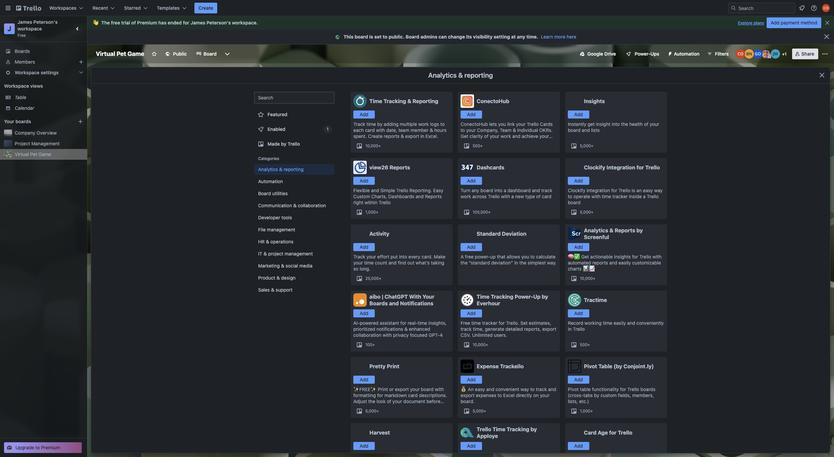 Task type: describe. For each thing, give the bounding box(es) containing it.
made by trello
[[268, 141, 300, 147]]

customize views image
[[224, 51, 231, 57]]

5,000 + for insights
[[580, 143, 593, 149]]

pivot for pivot table (by conjoint.ly)
[[584, 364, 597, 370]]

analytics inside "link"
[[258, 167, 278, 172]]

500 for conectohub
[[473, 143, 480, 149]]

with
[[409, 294, 421, 300]]

explore
[[738, 20, 752, 25]]

sales & support
[[258, 287, 292, 293]]

1 horizontal spatial any
[[517, 34, 525, 40]]

view26 reports
[[369, 165, 410, 171]]

your up 'document'
[[410, 387, 420, 393]]

🧠✅
[[568, 254, 580, 260]]

change
[[448, 34, 465, 40]]

a inside clockify integration for trello is an easy way to operate with time tracker inside a trello board
[[643, 194, 646, 199]]

add for conectohub
[[467, 112, 476, 117]]

Board name text field
[[93, 49, 148, 59]]

0 vertical spatial analytics & reporting
[[428, 71, 493, 79]]

file management
[[258, 227, 295, 233]]

0 vertical spatial free
[[111, 20, 120, 25]]

your boards with 3 items element
[[4, 118, 68, 126]]

templates
[[157, 5, 180, 11]]

5,000 for expense trackello
[[473, 409, 484, 414]]

+ for analytics & reports by screenful
[[593, 276, 595, 281]]

+ for clockify integration for trello
[[591, 210, 593, 215]]

privacy
[[393, 333, 409, 338]]

assistant
[[380, 320, 399, 326]]

peterson's inside james peterson's workspace free
[[33, 19, 58, 25]]

long.
[[360, 266, 370, 272]]

time tracking & reporting
[[369, 98, 438, 104]]

wave image
[[93, 20, 99, 26]]

+ for pretty print
[[376, 409, 379, 414]]

power-ups button
[[621, 49, 663, 59]]

(cross-
[[568, 393, 583, 399]]

5,000 + for clockify integration for trello
[[580, 210, 593, 215]]

🧠✅ get actionable insights for trello with automated reports and easily customizable charts 📊📈
[[568, 254, 662, 272]]

open information menu image
[[811, 5, 817, 11]]

star or unstar board image
[[152, 51, 157, 57]]

0 vertical spatial boards
[[15, 119, 31, 124]]

0 horizontal spatial your
[[4, 119, 14, 124]]

standard deviation
[[477, 231, 526, 237]]

pivot for pivot table functionality for trello boards (cross-tabs by custom fields, members, lists, etc.)
[[568, 387, 579, 393]]

date,
[[386, 127, 397, 133]]

upgrade
[[15, 445, 34, 451]]

board right this
[[355, 34, 368, 40]]

Search text field
[[254, 92, 335, 104]]

work inside the turn any board into a dashboard and track work across trello with a new type of card
[[461, 194, 471, 199]]

drive
[[604, 51, 616, 57]]

pretty print
[[369, 364, 399, 370]]

board for board
[[204, 51, 217, 57]]

and inside the instantly get insight into the health of your board and lists
[[582, 127, 590, 133]]

tracker inside clockify integration for trello is an easy way to operate with time tracker inside a trello board
[[612, 194, 628, 199]]

management inside file management link
[[267, 227, 295, 233]]

convenient
[[496, 387, 519, 393]]

0 vertical spatial is
[[369, 34, 373, 40]]

add button for dashcards
[[461, 177, 482, 185]]

social
[[286, 263, 298, 269]]

conectohub for conectohub lets you link your trello cards to your company, team & individual okrs. get clarity of your work and achieve your goals
[[461, 121, 488, 127]]

conjoint.ly)
[[624, 364, 654, 370]]

and down 'reporting.'
[[416, 194, 424, 199]]

track for time tracking & reporting
[[353, 121, 365, 127]]

by inside track time by adding multiple work logs to each card with date, team member & hours spent. create reports & export in excel.
[[377, 121, 382, 127]]

boards link
[[0, 46, 87, 57]]

trello inside 🧠✅ get actionable insights for trello with automated reports and easily customizable charts 📊📈
[[639, 254, 651, 260]]

you inside a free power-up that allows you to calculate the "standard deviation" in the simplest way.
[[521, 254, 529, 260]]

to right set
[[383, 34, 387, 40]]

jeremy miller (jeremymiller198) image
[[771, 49, 780, 59]]

with inside ai-powered assistant for real-time insights, prioritized notifications & enhanced collaboration with privacy focused gpt-4
[[383, 333, 392, 338]]

tractime
[[584, 297, 607, 303]]

and inside track your effort put into every card. make your time count and find out what's taking so long.
[[388, 260, 396, 266]]

add button for view26 reports
[[353, 177, 375, 185]]

+ for tractime
[[587, 343, 590, 348]]

& inside analytics & reports by screenful
[[609, 228, 613, 234]]

your inside 💰 an easy and convenient way to track and export expenses to excel directly on your board.
[[540, 393, 549, 399]]

workspaces button
[[45, 3, 87, 13]]

500 + for tractime
[[580, 343, 590, 348]]

workspace for workspace views
[[4, 83, 29, 89]]

instantly
[[568, 121, 586, 127]]

card inside track time by adding multiple work logs to each card with date, team member & hours spent. create reports & export in excel.
[[365, 127, 375, 133]]

0 vertical spatial board
[[406, 34, 419, 40]]

0 vertical spatial collaboration
[[298, 203, 326, 209]]

your up clarity
[[466, 127, 476, 133]]

into for insights
[[612, 121, 620, 127]]

at
[[511, 34, 516, 40]]

add button for standard deviation
[[461, 243, 482, 251]]

the inside the instantly get insight into the health of your board and lists
[[621, 121, 628, 127]]

trello up dashboards
[[396, 188, 408, 193]]

made by trello link
[[254, 137, 335, 151]]

your inside the instantly get insight into the health of your board and lists
[[650, 121, 659, 127]]

pivot table (by conjoint.ly)
[[584, 364, 654, 370]]

time inside track time by adding multiple work logs to each card with date, team member & hours spent. create reports & export in excel.
[[367, 121, 376, 127]]

what's
[[416, 260, 430, 266]]

views
[[30, 83, 43, 89]]

google drive icon image
[[580, 52, 585, 56]]

right
[[353, 200, 363, 205]]

5,000 for pretty print
[[365, 409, 376, 414]]

generate
[[485, 327, 504, 332]]

+ for dashcards
[[488, 210, 491, 215]]

print for ✨free✨
[[378, 387, 388, 393]]

+ for activity
[[379, 276, 381, 281]]

categories
[[258, 156, 279, 161]]

+ right jeremy miller (jeremymiller198) image
[[782, 52, 785, 57]]

in inside a free power-up that allows you to calculate the "standard deviation" in the simplest way.
[[514, 260, 518, 266]]

to up on
[[530, 387, 535, 393]]

analytics inside analytics & reports by screenful
[[584, 228, 608, 234]]

clarity
[[470, 133, 483, 139]]

work inside 'conectohub lets you link your trello cards to your company, team & individual okrs. get clarity of your work and achieve your goals'
[[501, 133, 511, 139]]

everhour
[[477, 301, 500, 307]]

1 vertical spatial 1
[[327, 127, 329, 132]]

record working time easily and conveniently in trello
[[568, 320, 664, 332]]

add for harvest
[[360, 443, 368, 449]]

collaboration inside ai-powered assistant for real-time insights, prioritized notifications & enhanced collaboration with privacy focused gpt-4
[[353, 333, 381, 338]]

type
[[525, 194, 535, 199]]

virtual pet game link
[[15, 151, 83, 158]]

way inside 💰 an easy and convenient way to track and export expenses to excel directly on your board.
[[521, 387, 529, 393]]

easy inside 💰 an easy and convenient way to track and export expenses to excel directly on your board.
[[475, 387, 485, 393]]

virtual pet game inside virtual pet game text box
[[96, 50, 144, 57]]

operations
[[270, 239, 293, 245]]

0 notifications image
[[798, 4, 806, 12]]

time inside record working time easily and conveniently in trello
[[603, 320, 612, 326]]

to left excel
[[498, 393, 502, 399]]

detailed
[[505, 327, 523, 332]]

back to home image
[[16, 3, 41, 13]]

create button
[[194, 3, 217, 13]]

card
[[584, 430, 596, 436]]

search image
[[731, 5, 736, 11]]

1,000 + for view26 reports
[[365, 210, 378, 215]]

james inside james peterson's workspace free
[[17, 19, 32, 25]]

0 horizontal spatial game
[[38, 152, 51, 157]]

and inside record working time easily and conveniently in trello
[[627, 320, 635, 326]]

0 vertical spatial table
[[15, 95, 26, 100]]

your down markdown
[[392, 399, 402, 405]]

your up count
[[367, 254, 376, 260]]

your down okrs.
[[539, 133, 549, 139]]

👋
[[93, 20, 99, 25]]

developer
[[258, 215, 280, 221]]

and inside 'aibo | chatgpt with your boards and notifications'
[[389, 301, 399, 307]]

christina overa (christinaovera) image
[[736, 49, 745, 59]]

automation button
[[665, 49, 704, 59]]

reports inside flexible and simple trello reporting. easy custom charts, dashboards and reports right within trello
[[425, 194, 442, 199]]

adding
[[384, 121, 399, 127]]

media
[[299, 263, 312, 269]]

up
[[490, 254, 496, 260]]

of inside 'conectohub lets you link your trello cards to your company, team & individual okrs. get clarity of your work and achieve your goals'
[[484, 133, 488, 139]]

to inside a free power-up that allows you to calculate the "standard deviation" in the simplest way.
[[530, 254, 535, 260]]

members
[[15, 59, 35, 65]]

+ for aibo | chatgpt with your boards and notifications
[[372, 343, 375, 348]]

for inside 🧠✅ get actionable insights for trello with automated reports and easily customizable charts 📊📈
[[632, 254, 638, 260]]

& inside ai-powered assistant for real-time insights, prioritized notifications & enhanced collaboration with privacy focused gpt-4
[[404, 327, 408, 332]]

to inside 'conectohub lets you link your trello cards to your company, team & individual okrs. get clarity of your work and achieve your goals'
[[461, 127, 465, 133]]

view26
[[369, 165, 388, 171]]

track for dashcards
[[541, 188, 552, 193]]

add button for insights
[[568, 111, 589, 119]]

10,000 + for time tracking & reporting
[[365, 143, 381, 149]]

google drive button
[[576, 49, 620, 59]]

trello right inside
[[647, 194, 659, 199]]

product & design
[[258, 275, 296, 281]]

show menu image
[[822, 51, 828, 57]]

your inside 'aibo | chatgpt with your boards and notifications'
[[423, 294, 434, 300]]

chatgpt
[[385, 294, 408, 300]]

+ for conectohub
[[480, 143, 483, 149]]

time inside track your effort put into every card. make your time count and find out what's taking so long.
[[364, 260, 374, 266]]

google drive
[[587, 51, 616, 57]]

"standard
[[469, 260, 490, 266]]

gary orlando (garyorlando) image
[[753, 49, 763, 59]]

and up expenses at the bottom
[[486, 387, 494, 393]]

this member is an admin of this board. image
[[768, 56, 771, 59]]

trello inside the turn any board into a dashboard and track work across trello with a new type of card
[[488, 194, 500, 199]]

+ for view26 reports
[[376, 210, 378, 215]]

✨free✨
[[353, 387, 377, 393]]

Search field
[[736, 3, 795, 13]]

1 horizontal spatial analytics
[[428, 71, 457, 79]]

ai-
[[353, 320, 360, 326]]

trello right made
[[288, 141, 300, 147]]

multiple
[[400, 121, 417, 127]]

track for expense trackello
[[536, 387, 547, 393]]

add for card age for trello
[[574, 443, 583, 449]]

with inside clockify integration for trello is an easy way to operate with time tracker inside a trello board
[[591, 194, 600, 199]]

learn more here link
[[538, 34, 576, 40]]

recent button
[[89, 3, 119, 13]]

any inside the turn any board into a dashboard and track work across trello with a new type of card
[[472, 188, 479, 193]]

conectohub for conectohub
[[477, 98, 509, 104]]

trello right integration
[[645, 165, 660, 171]]

reports inside 🧠✅ get actionable insights for trello with automated reports and easily customizable charts 📊📈
[[592, 260, 608, 266]]

& inside "link"
[[279, 167, 282, 172]]

public button
[[161, 49, 191, 59]]

sm image
[[665, 49, 674, 58]]

💰
[[461, 387, 467, 393]]

document
[[403, 399, 425, 405]]

trello inside pivot table functionality for trello boards (cross-tabs by custom fields, members, lists, etc.)
[[627, 387, 639, 393]]

free inside a free power-up that allows you to calculate the "standard deviation" in the simplest way.
[[465, 254, 474, 260]]

for inside ai-powered assistant for real-time insights, prioritized notifications & enhanced collaboration with privacy focused gpt-4
[[400, 320, 406, 326]]

reports inside analytics & reports by screenful
[[615, 228, 635, 234]]

trello up inside
[[618, 188, 630, 193]]

the down allows
[[519, 260, 526, 266]]

set
[[374, 34, 382, 40]]

✨free✨ print or export your board with formatting for markdown card descriptions. adjust the look of your document before exporting.
[[353, 387, 447, 411]]

of inside the turn any board into a dashboard and track work across trello with a new type of card
[[536, 194, 541, 199]]

notifications
[[400, 301, 433, 307]]

card age for trello
[[584, 430, 632, 436]]

workspace inside james peterson's workspace free
[[17, 26, 42, 32]]

lets
[[489, 121, 497, 127]]

create inside the create button
[[198, 5, 213, 11]]

add for clockify integration for trello
[[574, 178, 583, 184]]

your up the so
[[353, 260, 363, 266]]

add payment method button
[[767, 17, 821, 28]]

10,000 for analytics & reports by screenful
[[580, 276, 593, 281]]

with inside '✨free✨ print or export your board with formatting for markdown card descriptions. adjust the look of your document before exporting.'
[[435, 387, 444, 393]]

get inside 🧠✅ get actionable insights for trello with automated reports and easily customizable charts 📊📈
[[581, 254, 589, 260]]

1 horizontal spatial a
[[511, 194, 514, 199]]

board inside '✨free✨ print or export your board with formatting for markdown card descriptions. adjust the look of your document before exporting.'
[[421, 387, 434, 393]]

0 vertical spatial workspace
[[232, 20, 256, 25]]

management inside it & project management link
[[285, 251, 313, 257]]

a free power-up that allows you to calculate the "standard deviation" in the simplest way.
[[461, 254, 557, 266]]

project
[[15, 141, 30, 146]]

for inside clockify integration for trello is an easy way to operate with time tracker inside a trello board
[[611, 188, 617, 193]]

+ for time tracking power-up by everhour
[[486, 343, 488, 348]]

trello right age
[[618, 430, 632, 436]]

automation inside button
[[674, 51, 700, 57]]

christina overa (christinaovera) image
[[822, 4, 830, 12]]

hours
[[434, 127, 447, 133]]

1 vertical spatial premium
[[41, 445, 60, 451]]

add button for trello time tracking by apploye
[[461, 442, 482, 451]]

create inside track time by adding multiple work logs to each card with date, team member & hours spent. create reports & export in excel.
[[368, 133, 383, 139]]

export inside free time tracker for trello. set estimates, track time, generate detailed reports, export csv. unlimited users.
[[542, 327, 556, 332]]

1 vertical spatial table
[[598, 364, 612, 370]]

allows
[[507, 254, 520, 260]]

1 horizontal spatial 1
[[785, 52, 787, 57]]

hr & operations link
[[254, 237, 335, 247]]

reports inside track time by adding multiple work logs to each card with date, team member & hours spent. create reports & export in excel.
[[384, 133, 399, 139]]

tracker inside free time tracker for trello. set estimates, track time, generate detailed reports, export csv. unlimited users.
[[482, 320, 497, 326]]

0 horizontal spatial pet
[[30, 152, 37, 157]]

and left table
[[548, 387, 556, 393]]

board utilities link
[[254, 188, 335, 199]]

workspace navigation collapse icon image
[[73, 24, 82, 34]]

5,000 for clockify integration for trello
[[580, 210, 591, 215]]

add for standard deviation
[[467, 244, 476, 250]]

virtual inside text box
[[96, 50, 115, 57]]

the down a
[[461, 260, 468, 266]]

charts
[[568, 266, 581, 272]]

free inside james peterson's workspace free
[[17, 33, 26, 38]]

logs
[[430, 121, 439, 127]]

4
[[440, 333, 443, 338]]

trial
[[121, 20, 130, 25]]

with inside the turn any board into a dashboard and track work across trello with a new type of card
[[501, 194, 510, 199]]

track your effort put into every card. make your time count and find out what's taking so long.
[[353, 254, 445, 272]]

add button for harvest
[[353, 442, 375, 451]]

10,000 + for time tracking power-up by everhour
[[473, 343, 488, 348]]

your down company,
[[490, 133, 499, 139]]

and up "charts,"
[[371, 188, 379, 193]]

company overview link
[[15, 130, 83, 136]]

trello down "charts,"
[[379, 200, 391, 205]]

cards
[[540, 121, 553, 127]]

banner containing 👋
[[87, 16, 834, 29]]

25,000
[[365, 276, 379, 281]]

card inside the turn any board into a dashboard and track work across trello with a new type of card
[[542, 194, 551, 199]]

descriptions.
[[419, 393, 447, 399]]



Task type: vqa. For each thing, say whether or not it's contained in the screenshot.
Expense Trackello Add "button"
yes



Task type: locate. For each thing, give the bounding box(es) containing it.
google
[[587, 51, 603, 57]]

standard
[[477, 231, 501, 237]]

to inside clockify integration for trello is an easy way to operate with time tracker inside a trello board
[[568, 194, 572, 199]]

find
[[398, 260, 406, 266]]

1 vertical spatial 1,000
[[580, 409, 590, 414]]

that
[[497, 254, 505, 260]]

hr
[[258, 239, 265, 245]]

work inside track time by adding multiple work logs to each card with date, team member & hours spent. create reports & export in excel.
[[418, 121, 429, 127]]

way right an
[[654, 188, 663, 193]]

charts,
[[371, 194, 387, 199]]

james inside banner
[[191, 20, 205, 25]]

add inside add payment method button
[[771, 20, 779, 25]]

workspace
[[15, 70, 39, 75], [4, 83, 29, 89]]

2 horizontal spatial 10,000 +
[[580, 276, 595, 281]]

+ down the prioritized
[[372, 343, 375, 348]]

to inside track time by adding multiple work logs to each card with date, team member & hours spent. create reports & export in excel.
[[440, 121, 445, 127]]

dashcards
[[477, 165, 504, 171]]

a left dashboard
[[504, 188, 506, 193]]

way up directly
[[521, 387, 529, 393]]

a
[[504, 188, 506, 193], [511, 194, 514, 199], [643, 194, 646, 199]]

+ for pivot table (by conjoint.ly)
[[590, 409, 593, 414]]

board left customize views image
[[204, 51, 217, 57]]

print right pretty
[[387, 364, 399, 370]]

and inside the turn any board into a dashboard and track work across trello with a new type of card
[[532, 188, 540, 193]]

add for pretty print
[[360, 377, 368, 383]]

1 horizontal spatial tracker
[[612, 194, 628, 199]]

expenses
[[476, 393, 496, 399]]

1 vertical spatial your
[[423, 294, 434, 300]]

reports up "insights"
[[615, 228, 635, 234]]

+ down 📊📈
[[593, 276, 595, 281]]

made
[[268, 141, 280, 147]]

in inside record working time easily and conveniently in trello
[[568, 327, 572, 332]]

export inside 💰 an easy and convenient way to track and export expenses to excel directly on your board.
[[461, 393, 475, 399]]

way
[[654, 188, 663, 193], [521, 387, 529, 393]]

trello inside 'conectohub lets you link your trello cards to your company, team & individual okrs. get clarity of your work and achieve your goals'
[[527, 121, 539, 127]]

1 horizontal spatial create
[[368, 133, 383, 139]]

deviation
[[502, 231, 526, 237]]

5,000 + down lists
[[580, 143, 593, 149]]

in down member
[[420, 133, 424, 139]]

500 down clarity
[[473, 143, 480, 149]]

communication & collaboration link
[[254, 200, 335, 211]]

free inside free time tracker for trello. set estimates, track time, generate detailed reports, export csv. unlimited users.
[[461, 320, 470, 326]]

card right the type
[[542, 194, 551, 199]]

export inside track time by adding multiple work logs to each card with date, team member & hours spent. create reports & export in excel.
[[405, 133, 419, 139]]

1 horizontal spatial 10,000 +
[[473, 343, 488, 348]]

add button up an
[[461, 376, 482, 384]]

track up on
[[536, 387, 547, 393]]

j link
[[4, 23, 15, 34]]

instantly get insight into the health of your board and lists
[[568, 121, 659, 133]]

track inside the turn any board into a dashboard and track work across trello with a new type of card
[[541, 188, 552, 193]]

2 vertical spatial track
[[536, 387, 547, 393]]

5,000 for insights
[[580, 143, 591, 149]]

1 vertical spatial boards
[[369, 301, 388, 307]]

+ down integration
[[591, 210, 593, 215]]

0 vertical spatial reports
[[390, 165, 410, 171]]

0 horizontal spatial virtual
[[15, 152, 29, 157]]

into for dashcards
[[494, 188, 503, 193]]

and inside 'conectohub lets you link your trello cards to your company, team & individual okrs. get clarity of your work and achieve your goals'
[[512, 133, 520, 139]]

pet down trial
[[117, 50, 126, 57]]

estimates,
[[529, 320, 551, 326]]

board inside the turn any board into a dashboard and track work across trello with a new type of card
[[480, 188, 493, 193]]

to right the upgrade
[[35, 445, 40, 451]]

virtual pet game down trial
[[96, 50, 144, 57]]

add button for pivot table (by conjoint.ly)
[[568, 376, 589, 384]]

adjust
[[353, 399, 367, 405]]

add button up ✨free✨
[[353, 376, 375, 384]]

1,000 down etc.)
[[580, 409, 590, 414]]

0 horizontal spatial way
[[521, 387, 529, 393]]

10,000 + down 📊📈
[[580, 276, 595, 281]]

track up "csv."
[[461, 327, 472, 332]]

trello down record
[[573, 327, 585, 332]]

2 vertical spatial time
[[493, 427, 505, 433]]

analytics & reporting inside analytics & reporting "link"
[[258, 167, 304, 172]]

0 horizontal spatial analytics & reporting
[[258, 167, 304, 172]]

5,000 +
[[580, 143, 593, 149], [580, 210, 593, 215], [365, 409, 379, 414], [473, 409, 486, 414]]

export up board.
[[461, 393, 475, 399]]

1 horizontal spatial free
[[461, 320, 470, 326]]

power-
[[635, 51, 650, 57], [515, 294, 533, 300]]

any up across
[[472, 188, 479, 193]]

print for pretty
[[387, 364, 399, 370]]

trello inside record working time easily and conveniently in trello
[[573, 327, 585, 332]]

tracker up generate
[[482, 320, 497, 326]]

game left star or unstar board image
[[128, 50, 144, 57]]

your up the individual
[[516, 121, 526, 127]]

time inside ai-powered assistant for real-time insights, prioritized notifications & enhanced collaboration with privacy focused gpt-4
[[418, 320, 427, 326]]

put
[[391, 254, 398, 260]]

board inside the instantly get insight into the health of your board and lists
[[568, 127, 580, 133]]

0 vertical spatial in
[[420, 133, 424, 139]]

time inside the trello time tracking by apploye
[[493, 427, 505, 433]]

with down 'notifications'
[[383, 333, 392, 338]]

work down turn
[[461, 194, 471, 199]]

0 horizontal spatial is
[[369, 34, 373, 40]]

trello inside the trello time tracking by apploye
[[477, 427, 491, 433]]

add for pivot table (by conjoint.ly)
[[574, 377, 583, 383]]

goals
[[461, 139, 472, 145]]

+ for time tracking & reporting
[[378, 143, 381, 149]]

1 vertical spatial reporting
[[284, 167, 304, 172]]

0 horizontal spatial analytics
[[258, 167, 278, 172]]

5,000 + for expense trackello
[[473, 409, 486, 414]]

analytics & reporting link
[[254, 164, 335, 175]]

1 vertical spatial 1,000 +
[[580, 409, 593, 414]]

j
[[7, 25, 11, 33]]

trello up apploye
[[477, 427, 491, 433]]

table link
[[15, 94, 83, 101]]

your
[[516, 121, 526, 127], [650, 121, 659, 127], [466, 127, 476, 133], [490, 133, 499, 139], [539, 133, 549, 139], [367, 254, 376, 260], [353, 260, 363, 266], [410, 387, 420, 393], [540, 393, 549, 399], [392, 399, 402, 405]]

management up operations
[[267, 227, 295, 233]]

by inside analytics & reports by screenful
[[636, 228, 643, 234]]

work down team
[[501, 133, 511, 139]]

card right 'each'
[[365, 127, 375, 133]]

sm image
[[334, 34, 344, 41]]

1,000 + for pivot table (by conjoint.ly)
[[580, 409, 593, 414]]

pivot inside pivot table functionality for trello boards (cross-tabs by custom fields, members, lists, etc.)
[[568, 387, 579, 393]]

& inside 'conectohub lets you link your trello cards to your company, team & individual okrs. get clarity of your work and achieve your goals'
[[513, 127, 516, 133]]

james peterson (jamespeterson93) image
[[762, 49, 771, 59]]

focused
[[410, 333, 427, 338]]

0 vertical spatial reporting
[[464, 71, 493, 79]]

0 vertical spatial pivot
[[584, 364, 597, 370]]

0 horizontal spatial 10,000
[[365, 143, 378, 149]]

before
[[426, 399, 440, 405]]

automation left filters button
[[674, 51, 700, 57]]

exporting.
[[353, 405, 375, 411]]

1 horizontal spatial time
[[477, 294, 490, 300]]

aibo
[[369, 294, 381, 300]]

0 horizontal spatial any
[[472, 188, 479, 193]]

0 vertical spatial pet
[[117, 50, 126, 57]]

0 vertical spatial conectohub
[[477, 98, 509, 104]]

add for trello time tracking by apploye
[[467, 443, 476, 449]]

custom
[[601, 393, 617, 399]]

1 vertical spatial power-
[[515, 294, 533, 300]]

method
[[801, 20, 817, 25]]

add for dashcards
[[467, 178, 476, 184]]

add for insights
[[574, 112, 583, 117]]

0 horizontal spatial 500
[[473, 143, 480, 149]]

2 horizontal spatial a
[[643, 194, 646, 199]]

add button for aibo | chatgpt with your boards and notifications
[[353, 310, 375, 318]]

10,000 for time tracking & reporting
[[365, 143, 378, 149]]

so
[[353, 266, 358, 272]]

5,000 down board.
[[473, 409, 484, 414]]

analytics down "categories"
[[258, 167, 278, 172]]

reporting.
[[409, 188, 432, 193]]

1 vertical spatial get
[[581, 254, 589, 260]]

power- inside "time tracking power-up by everhour"
[[515, 294, 533, 300]]

1 horizontal spatial boards
[[369, 301, 388, 307]]

1 horizontal spatial peterson's
[[206, 20, 231, 25]]

0 vertical spatial management
[[267, 227, 295, 233]]

you inside 'conectohub lets you link your trello cards to your company, team & individual okrs. get clarity of your work and achieve your goals'
[[498, 121, 506, 127]]

1 vertical spatial any
[[472, 188, 479, 193]]

1 horizontal spatial pet
[[117, 50, 126, 57]]

0 horizontal spatial 10,000 +
[[365, 143, 381, 149]]

time up enhanced
[[418, 320, 427, 326]]

its
[[466, 34, 472, 40]]

time inside free time tracker for trello. set estimates, track time, generate detailed reports, export csv. unlimited users.
[[471, 320, 481, 326]]

insights
[[614, 254, 631, 260]]

for inside free time tracker for trello. set estimates, track time, generate detailed reports, export csv. unlimited users.
[[499, 320, 505, 326]]

board up the descriptions.
[[421, 387, 434, 393]]

1 vertical spatial pet
[[30, 152, 37, 157]]

tracking for &
[[384, 98, 406, 104]]

by inside the trello time tracking by apploye
[[531, 427, 537, 433]]

utilities
[[272, 191, 288, 196]]

0 vertical spatial automation
[[674, 51, 700, 57]]

add button for tractime
[[568, 310, 589, 318]]

add button down card
[[568, 442, 589, 451]]

0 horizontal spatial 1,000
[[365, 210, 376, 215]]

1 vertical spatial virtual
[[15, 152, 29, 157]]

0 horizontal spatial premium
[[41, 445, 60, 451]]

file management link
[[254, 225, 335, 235]]

and down put
[[388, 260, 396, 266]]

into up find
[[399, 254, 407, 260]]

add button for analytics & reports by screenful
[[568, 243, 589, 251]]

boards inside pivot table functionality for trello boards (cross-tabs by custom fields, members, lists, etc.)
[[640, 387, 655, 393]]

5,000 down get
[[580, 143, 591, 149]]

add button for conectohub
[[461, 111, 482, 119]]

add button up turn
[[461, 177, 482, 185]]

2 horizontal spatial card
[[542, 194, 551, 199]]

print left or
[[378, 387, 388, 393]]

insights,
[[428, 320, 447, 326]]

simplest
[[528, 260, 546, 266]]

1,000 for view26 reports
[[365, 210, 376, 215]]

and down chatgpt
[[389, 301, 399, 307]]

tracking inside "time tracking power-up by everhour"
[[491, 294, 513, 300]]

clockify up operate
[[568, 188, 585, 193]]

0 horizontal spatial reporting
[[284, 167, 304, 172]]

0 horizontal spatial create
[[198, 5, 213, 11]]

pivot up (cross-
[[568, 387, 579, 393]]

way.
[[547, 260, 557, 266]]

0 horizontal spatial into
[[399, 254, 407, 260]]

1 track from the top
[[353, 121, 365, 127]]

reporting inside "link"
[[284, 167, 304, 172]]

1 horizontal spatial 10,000
[[473, 343, 486, 348]]

0 horizontal spatial table
[[15, 95, 26, 100]]

1 horizontal spatial virtual pet game
[[96, 50, 144, 57]]

easy inside clockify integration for trello is an easy way to operate with time tracker inside a trello board
[[643, 188, 653, 193]]

boards up members
[[15, 48, 30, 54]]

add button up flexible
[[353, 177, 375, 185]]

add for time tracking power-up by everhour
[[467, 311, 476, 316]]

0 horizontal spatial power-
[[515, 294, 533, 300]]

board inside "link"
[[258, 191, 271, 196]]

premium inside banner
[[137, 20, 157, 25]]

any
[[517, 34, 525, 40], [472, 188, 479, 193]]

with inside track time by adding multiple work logs to each card with date, team member & hours spent. create reports & export in excel.
[[376, 127, 385, 133]]

0 vertical spatial track
[[353, 121, 365, 127]]

for inside '✨free✨ print or export your board with formatting for markdown card descriptions. adjust the look of your document before exporting.'
[[377, 393, 383, 399]]

and inside 🧠✅ get actionable insights for trello with automated reports and easily customizable charts 📊📈
[[609, 260, 617, 266]]

company overview
[[15, 130, 57, 136]]

5,000 + down look
[[365, 409, 379, 414]]

0 vertical spatial 1,000 +
[[365, 210, 378, 215]]

clockify for clockify integration for trello is an easy way to operate with time tracker inside a trello board
[[568, 188, 585, 193]]

pivot up table
[[584, 364, 597, 370]]

2 horizontal spatial into
[[612, 121, 620, 127]]

board.
[[461, 399, 475, 405]]

+ down clarity
[[480, 143, 483, 149]]

fields,
[[618, 393, 631, 399]]

to up the simplest
[[530, 254, 535, 260]]

game inside text box
[[128, 50, 144, 57]]

2 vertical spatial analytics
[[584, 228, 608, 234]]

easy right an
[[643, 188, 653, 193]]

0 horizontal spatial work
[[418, 121, 429, 127]]

power- left sm icon
[[635, 51, 650, 57]]

add button down harvest
[[353, 442, 375, 451]]

of inside '✨free✨ print or export your board with formatting for markdown card descriptions. adjust the look of your document before exporting.'
[[387, 399, 391, 405]]

of down company,
[[484, 133, 488, 139]]

time for time tracking power-up by everhour
[[477, 294, 490, 300]]

+ for insights
[[591, 143, 593, 149]]

add button for expense trackello
[[461, 376, 482, 384]]

0 horizontal spatial pivot
[[568, 387, 579, 393]]

analytics & reporting
[[428, 71, 493, 79], [258, 167, 304, 172]]

1 horizontal spatial you
[[521, 254, 529, 260]]

10,000 + for analytics & reports by screenful
[[580, 276, 595, 281]]

james peterson's workspace free
[[17, 19, 59, 38]]

work
[[418, 121, 429, 127], [501, 133, 511, 139], [461, 194, 471, 199]]

1 horizontal spatial 500 +
[[580, 343, 590, 348]]

time inside clockify integration for trello is an easy way to operate with time tracker inside a trello board
[[602, 194, 611, 199]]

1
[[785, 52, 787, 57], [327, 127, 329, 132]]

print inside '✨free✨ print or export your board with formatting for markdown card descriptions. adjust the look of your document before exporting.'
[[378, 387, 388, 393]]

add button for clockify integration for trello
[[568, 177, 589, 185]]

into right insight
[[612, 121, 620, 127]]

it
[[258, 251, 262, 257]]

0 horizontal spatial boards
[[15, 48, 30, 54]]

0 vertical spatial 10,000 +
[[365, 143, 381, 149]]

500 +
[[473, 143, 483, 149], [580, 343, 590, 348]]

+ up "standard"
[[488, 210, 491, 215]]

track inside 💰 an easy and convenient way to track and export expenses to excel directly on your board.
[[536, 387, 547, 393]]

1 horizontal spatial board
[[258, 191, 271, 196]]

add for tractime
[[574, 311, 583, 316]]

lists
[[591, 127, 600, 133]]

time down integration
[[602, 194, 611, 199]]

clockify inside clockify integration for trello is an easy way to operate with time tracker inside a trello board
[[568, 188, 585, 193]]

add for view26 reports
[[360, 178, 368, 184]]

sales & support link
[[254, 285, 335, 296]]

1 horizontal spatial reporting
[[464, 71, 493, 79]]

customizable
[[632, 260, 661, 266]]

2 vertical spatial board
[[258, 191, 271, 196]]

10,000 for time tracking power-up by everhour
[[473, 343, 486, 348]]

tracking for power-
[[491, 294, 513, 300]]

track inside track your effort put into every card. make your time count and find out what's taking so long.
[[353, 254, 365, 260]]

1 horizontal spatial workspace
[[232, 20, 256, 25]]

0 vertical spatial easy
[[643, 188, 653, 193]]

add for analytics & reports by screenful
[[574, 244, 583, 250]]

board inside 'link'
[[204, 51, 217, 57]]

easy up expenses at the bottom
[[475, 387, 485, 393]]

automation inside "link"
[[258, 179, 283, 184]]

0 vertical spatial power-
[[635, 51, 650, 57]]

2 track from the top
[[353, 254, 365, 260]]

in down allows
[[514, 260, 518, 266]]

1 vertical spatial print
[[378, 387, 388, 393]]

add button up a
[[461, 243, 482, 251]]

tracking
[[384, 98, 406, 104], [491, 294, 513, 300], [507, 427, 529, 433]]

add button for time tracking power-up by everhour
[[461, 310, 482, 318]]

to left operate
[[568, 194, 572, 199]]

0 horizontal spatial get
[[461, 133, 468, 139]]

banner
[[87, 16, 834, 29]]

5,000 + for pretty print
[[365, 409, 379, 414]]

+ down "within"
[[376, 210, 378, 215]]

real-
[[408, 320, 418, 326]]

add button up 'each'
[[353, 111, 375, 119]]

0 vertical spatial virtual
[[96, 50, 115, 57]]

1 vertical spatial 500
[[580, 343, 587, 348]]

2 vertical spatial 10,000 +
[[473, 343, 488, 348]]

collaboration
[[298, 203, 326, 209], [353, 333, 381, 338]]

virtual pet game inside virtual pet game link
[[15, 152, 51, 157]]

1 horizontal spatial work
[[461, 194, 471, 199]]

1 horizontal spatial table
[[598, 364, 612, 370]]

management
[[267, 227, 295, 233], [285, 251, 313, 257]]

by inside "time tracking power-up by everhour"
[[542, 294, 548, 300]]

1 vertical spatial card
[[542, 194, 551, 199]]

board for board utilities
[[258, 191, 271, 196]]

ended
[[168, 20, 182, 25]]

peterson's
[[33, 19, 58, 25], [206, 20, 231, 25]]

2 vertical spatial card
[[408, 393, 418, 399]]

boards inside 'aibo | chatgpt with your boards and notifications'
[[369, 301, 388, 307]]

workspace inside dropdown button
[[15, 70, 39, 75]]

1 vertical spatial workspace
[[4, 83, 29, 89]]

0 horizontal spatial board
[[204, 51, 217, 57]]

in down record
[[568, 327, 572, 332]]

1 vertical spatial 10,000
[[580, 276, 593, 281]]

notifications
[[376, 327, 403, 332]]

members link
[[0, 57, 87, 67]]

add for expense trackello
[[467, 377, 476, 383]]

1 vertical spatial reports
[[425, 194, 442, 199]]

add for aibo | chatgpt with your boards and notifications
[[360, 311, 368, 316]]

1 horizontal spatial boards
[[640, 387, 655, 393]]

add button for card age for trello
[[568, 442, 589, 451]]

across
[[472, 194, 487, 199]]

primary element
[[0, 0, 834, 16]]

time up time,
[[471, 320, 481, 326]]

track for time tracking power-up by everhour
[[461, 327, 472, 332]]

1,000 + down "within"
[[365, 210, 378, 215]]

member
[[411, 127, 428, 133]]

1 vertical spatial track
[[353, 254, 365, 260]]

boards up members,
[[640, 387, 655, 393]]

0 horizontal spatial 1,000 +
[[365, 210, 378, 215]]

virtual down project
[[15, 152, 29, 157]]

ben nelson (bennelson96) image
[[744, 49, 754, 59]]

📊📈
[[583, 266, 595, 272]]

1 vertical spatial create
[[368, 133, 383, 139]]

export inside '✨free✨ print or export your board with formatting for markdown card descriptions. adjust the look of your document before exporting.'
[[395, 387, 409, 393]]

export down estimates,
[[542, 327, 556, 332]]

time for time tracking & reporting
[[369, 98, 382, 104]]

time inside "time tracking power-up by everhour"
[[477, 294, 490, 300]]

1 horizontal spatial automation
[[674, 51, 700, 57]]

project
[[268, 251, 283, 257]]

in
[[420, 133, 424, 139], [514, 260, 518, 266], [568, 327, 572, 332]]

add for activity
[[360, 244, 368, 250]]

2 vertical spatial tracking
[[507, 427, 529, 433]]

0 horizontal spatial peterson's
[[33, 19, 58, 25]]

1 vertical spatial automation
[[258, 179, 283, 184]]

workspace for workspace settings
[[15, 70, 39, 75]]

board up across
[[480, 188, 493, 193]]

for inside pivot table functionality for trello boards (cross-tabs by custom fields, members, lists, etc.)
[[620, 387, 626, 393]]

1 horizontal spatial get
[[581, 254, 589, 260]]

0 vertical spatial reports
[[384, 133, 399, 139]]

workspace settings
[[15, 70, 59, 75]]

deviation"
[[491, 260, 513, 266]]

reporting
[[413, 98, 438, 104]]

+ down unlimited
[[486, 343, 488, 348]]

board
[[406, 34, 419, 40], [204, 51, 217, 57], [258, 191, 271, 196]]

1 left 'each'
[[327, 127, 329, 132]]

add button up operate
[[568, 177, 589, 185]]

to
[[383, 34, 387, 40], [440, 121, 445, 127], [461, 127, 465, 133], [568, 194, 572, 199], [530, 254, 535, 260], [530, 387, 535, 393], [498, 393, 502, 399], [35, 445, 40, 451]]

the left look
[[368, 399, 375, 405]]

easily inside record working time easily and conveniently in trello
[[614, 320, 626, 326]]

pretty
[[369, 364, 386, 370]]

working
[[585, 320, 602, 326]]

|
[[382, 294, 383, 300]]

track time by adding multiple work logs to each card with date, team member & hours spent. create reports & export in excel.
[[353, 121, 447, 139]]

or
[[389, 387, 394, 393]]

export up markdown
[[395, 387, 409, 393]]

in inside track time by adding multiple work logs to each card with date, team member & hours spent. create reports & export in excel.
[[420, 133, 424, 139]]

10,000 down unlimited
[[473, 343, 486, 348]]

add for time tracking & reporting
[[360, 112, 368, 117]]

1 vertical spatial time
[[477, 294, 490, 300]]

get inside 'conectohub lets you link your trello cards to your company, team & individual okrs. get clarity of your work and achieve your goals'
[[461, 133, 468, 139]]

add board image
[[78, 119, 83, 124]]

clockify for clockify integration for trello
[[584, 165, 605, 171]]

team
[[398, 127, 409, 133]]

+ for expense trackello
[[484, 409, 486, 414]]

2 vertical spatial in
[[568, 327, 572, 332]]

easily inside 🧠✅ get actionable insights for trello with automated reports and easily customizable charts 📊📈
[[619, 260, 631, 266]]

1 horizontal spatial way
[[654, 188, 663, 193]]

workspace left views
[[4, 83, 29, 89]]

workspace down members
[[15, 70, 39, 75]]

add button for activity
[[353, 243, 375, 251]]

tracking inside the trello time tracking by apploye
[[507, 427, 529, 433]]

into inside track your effort put into every card. make your time count and find out what's taking so long.
[[399, 254, 407, 260]]

table left (by
[[598, 364, 612, 370]]

formatting
[[353, 393, 376, 399]]

of inside banner
[[131, 20, 136, 25]]

add button for pretty print
[[353, 376, 375, 384]]

free right the
[[111, 20, 120, 25]]

free up "csv."
[[461, 320, 470, 326]]

add button up table
[[568, 376, 589, 384]]

calculate
[[536, 254, 555, 260]]

power- inside button
[[635, 51, 650, 57]]

add button for time tracking & reporting
[[353, 111, 375, 119]]

track inside track time by adding multiple work logs to each card with date, team member & hours spent. create reports & export in excel.
[[353, 121, 365, 127]]

1 horizontal spatial easy
[[643, 188, 653, 193]]

any right at
[[517, 34, 525, 40]]

pet inside text box
[[117, 50, 126, 57]]

enhanced
[[409, 327, 430, 332]]

500 for tractime
[[580, 343, 587, 348]]

of right trial
[[131, 20, 136, 25]]

the inside '✨free✨ print or export your board with formatting for markdown card descriptions. adjust the look of your document before exporting.'
[[368, 399, 375, 405]]

for
[[183, 20, 189, 25], [637, 165, 644, 171], [611, 188, 617, 193], [632, 254, 638, 260], [400, 320, 406, 326], [499, 320, 505, 326], [620, 387, 626, 393], [377, 393, 383, 399], [609, 430, 617, 436]]

25,000 +
[[365, 276, 381, 281]]

collaboration down board utilities "link"
[[298, 203, 326, 209]]

1,000 for pivot table (by conjoint.ly)
[[580, 409, 590, 414]]

0 vertical spatial time
[[369, 98, 382, 104]]

card inside '✨free✨ print or export your board with formatting for markdown card descriptions. adjust the look of your document before exporting.'
[[408, 393, 418, 399]]

500 + for conectohub
[[473, 143, 483, 149]]

more
[[554, 34, 565, 40]]

0 horizontal spatial a
[[504, 188, 506, 193]]

by inside pivot table functionality for trello boards (cross-tabs by custom fields, members, lists, etc.)
[[594, 393, 599, 399]]

way inside clockify integration for trello is an easy way to operate with time tracker inside a trello board
[[654, 188, 663, 193]]

hr & operations
[[258, 239, 293, 245]]

board link
[[192, 49, 221, 59]]

and down the individual
[[512, 133, 520, 139]]

0 horizontal spatial you
[[498, 121, 506, 127]]

track for activity
[[353, 254, 365, 260]]

reports down easy
[[425, 194, 442, 199]]

clockify
[[584, 165, 605, 171], [568, 188, 585, 193]]



